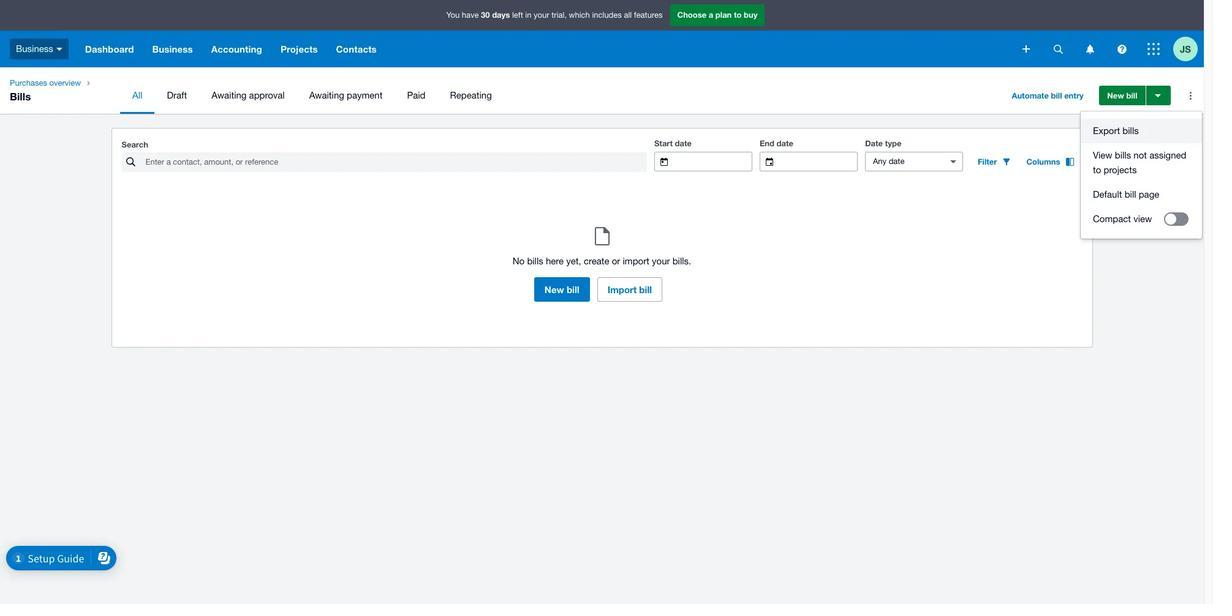 Task type: describe. For each thing, give the bounding box(es) containing it.
awaiting approval link
[[199, 77, 297, 114]]

bill inside 'list box'
[[1125, 189, 1136, 200]]

repeating link
[[438, 77, 504, 114]]

bill inside popup button
[[1051, 91, 1062, 100]]

End date field
[[783, 153, 857, 171]]

accounting button
[[202, 31, 271, 67]]

a
[[709, 10, 713, 20]]

all link
[[120, 77, 155, 114]]

awaiting for awaiting approval
[[212, 90, 247, 100]]

import bill
[[608, 284, 652, 295]]

start
[[654, 138, 673, 148]]

days
[[492, 10, 510, 20]]

filter button
[[971, 152, 1019, 172]]

automate bill entry
[[1012, 91, 1084, 100]]

default
[[1093, 189, 1122, 200]]

in
[[525, 11, 532, 20]]

here
[[546, 256, 564, 267]]

dashboard
[[85, 44, 134, 55]]

bills for view
[[1115, 150, 1131, 161]]

payment
[[347, 90, 383, 100]]

awaiting for awaiting payment
[[309, 90, 344, 100]]

start date
[[654, 138, 692, 148]]

type
[[885, 138, 902, 148]]

trial,
[[552, 11, 567, 20]]

new inside the bills navigation
[[1107, 91, 1124, 100]]

bills navigation
[[0, 67, 1204, 114]]

search
[[122, 140, 148, 150]]

bill down yet,
[[567, 284, 580, 295]]

buy
[[744, 10, 758, 20]]

draft
[[167, 90, 187, 100]]

features
[[634, 11, 663, 20]]

view bills not assigned to projects
[[1093, 150, 1187, 175]]

bill right the import
[[639, 284, 652, 295]]

choose
[[677, 10, 707, 20]]

view bills not assigned to projects link
[[1081, 143, 1202, 183]]

view
[[1134, 214, 1152, 224]]

you have 30 days left in your trial, which includes all features
[[446, 10, 663, 20]]

your inside you have 30 days left in your trial, which includes all features
[[534, 11, 549, 20]]

bill up export bills button
[[1127, 91, 1138, 100]]

all
[[132, 90, 142, 100]]

contacts button
[[327, 31, 386, 67]]

1 vertical spatial new bill button
[[534, 278, 590, 302]]

create
[[584, 256, 609, 267]]

no
[[513, 256, 525, 267]]

left
[[512, 11, 523, 20]]

overflow menu image
[[1178, 83, 1203, 108]]

banner containing js
[[0, 0, 1204, 67]]

all
[[624, 11, 632, 20]]

1 horizontal spatial business
[[152, 44, 193, 55]]

date for end date
[[777, 138, 794, 148]]

0 horizontal spatial new
[[545, 284, 564, 295]]

bills for no
[[527, 256, 543, 267]]

draft link
[[155, 77, 199, 114]]

yet,
[[566, 256, 581, 267]]

awaiting approval
[[212, 90, 285, 100]]

date
[[865, 138, 883, 148]]

contacts
[[336, 44, 377, 55]]

default bill page button
[[1081, 183, 1202, 207]]

group containing export bills
[[1081, 112, 1202, 239]]

date for start date
[[675, 138, 692, 148]]

choose a plan to buy
[[677, 10, 758, 20]]

to inside view bills not assigned to projects
[[1093, 165, 1101, 175]]

page
[[1139, 189, 1160, 200]]

2 business button from the left
[[143, 31, 202, 67]]

1 vertical spatial your
[[652, 256, 670, 267]]

columns
[[1027, 157, 1060, 167]]

or
[[612, 256, 620, 267]]



Task type: vqa. For each thing, say whether or not it's contained in the screenshot.
topmost Learn more
no



Task type: locate. For each thing, give the bounding box(es) containing it.
business button
[[0, 31, 76, 67], [143, 31, 202, 67]]

export
[[1093, 126, 1120, 136]]

export bills
[[1093, 126, 1139, 136]]

svg image
[[1148, 43, 1160, 55], [1086, 44, 1094, 54], [1117, 44, 1127, 54], [1023, 45, 1030, 53], [56, 48, 62, 51]]

compact view button
[[1081, 207, 1202, 232]]

assigned
[[1150, 150, 1187, 161]]

overview
[[49, 78, 81, 88]]

list box containing export bills
[[1081, 112, 1202, 239]]

1 horizontal spatial to
[[1093, 165, 1101, 175]]

new up export bills
[[1107, 91, 1124, 100]]

bill left page at the right top of page
[[1125, 189, 1136, 200]]

new down here
[[545, 284, 564, 295]]

business button up purchases overview
[[0, 31, 76, 67]]

group
[[1081, 112, 1202, 239]]

0 vertical spatial new
[[1107, 91, 1124, 100]]

to
[[734, 10, 742, 20], [1093, 165, 1101, 175]]

0 horizontal spatial new bill
[[545, 284, 580, 295]]

1 date from the left
[[675, 138, 692, 148]]

list box
[[1081, 112, 1202, 239]]

2 vertical spatial bills
[[527, 256, 543, 267]]

approval
[[249, 90, 285, 100]]

new
[[1107, 91, 1124, 100], [545, 284, 564, 295]]

paid link
[[395, 77, 438, 114]]

bills
[[10, 90, 31, 103]]

1 horizontal spatial new bill
[[1107, 91, 1138, 100]]

1 vertical spatial new bill
[[545, 284, 580, 295]]

awaiting payment
[[309, 90, 383, 100]]

compact view
[[1093, 214, 1152, 224]]

0 horizontal spatial to
[[734, 10, 742, 20]]

import
[[623, 256, 649, 267]]

1 awaiting from the left
[[212, 90, 247, 100]]

import
[[608, 284, 637, 295]]

0 vertical spatial new bill
[[1107, 91, 1138, 100]]

1 business button from the left
[[0, 31, 76, 67]]

Search field
[[144, 153, 647, 172]]

0 vertical spatial your
[[534, 11, 549, 20]]

projects button
[[271, 31, 327, 67]]

repeating
[[450, 90, 492, 100]]

bills inside button
[[1123, 126, 1139, 136]]

purchases overview link
[[5, 77, 86, 89]]

to inside banner
[[734, 10, 742, 20]]

Date type field
[[866, 153, 940, 171]]

date right start
[[675, 138, 692, 148]]

end date
[[760, 138, 794, 148]]

filter
[[978, 157, 997, 167]]

svg image
[[1054, 44, 1063, 54]]

bills right no
[[527, 256, 543, 267]]

default bill page
[[1093, 189, 1160, 200]]

menu
[[120, 77, 995, 114]]

new bill button down here
[[534, 278, 590, 302]]

30
[[481, 10, 490, 20]]

new bill button
[[1099, 86, 1146, 105], [534, 278, 590, 302]]

business up draft
[[152, 44, 193, 55]]

not
[[1134, 150, 1147, 161]]

1 horizontal spatial date
[[777, 138, 794, 148]]

view
[[1093, 150, 1113, 161]]

have
[[462, 11, 479, 20]]

date right end
[[777, 138, 794, 148]]

1 horizontal spatial awaiting
[[309, 90, 344, 100]]

paid
[[407, 90, 426, 100]]

js button
[[1173, 31, 1204, 67]]

purchases
[[10, 78, 47, 88]]

2 date from the left
[[777, 138, 794, 148]]

bills for export
[[1123, 126, 1139, 136]]

0 horizontal spatial business
[[16, 43, 53, 54]]

bill left the entry
[[1051, 91, 1062, 100]]

dashboard link
[[76, 31, 143, 67]]

includes
[[592, 11, 622, 20]]

purchases overview
[[10, 78, 81, 88]]

1 vertical spatial to
[[1093, 165, 1101, 175]]

projects
[[1104, 165, 1137, 175]]

your right the in at the top left of page
[[534, 11, 549, 20]]

0 horizontal spatial your
[[534, 11, 549, 20]]

new bill button inside the bills navigation
[[1099, 86, 1146, 105]]

new bill inside the bills navigation
[[1107, 91, 1138, 100]]

new bill button up export bills
[[1099, 86, 1146, 105]]

0 horizontal spatial business button
[[0, 31, 76, 67]]

1 horizontal spatial new
[[1107, 91, 1124, 100]]

new bill
[[1107, 91, 1138, 100], [545, 284, 580, 295]]

menu inside the bills navigation
[[120, 77, 995, 114]]

columns button
[[1019, 152, 1082, 172]]

bills right export
[[1123, 126, 1139, 136]]

svg image inside business popup button
[[56, 48, 62, 51]]

awaiting
[[212, 90, 247, 100], [309, 90, 344, 100]]

date type
[[865, 138, 902, 148]]

1 horizontal spatial your
[[652, 256, 670, 267]]

export bills button
[[1081, 119, 1202, 143]]

bills
[[1123, 126, 1139, 136], [1115, 150, 1131, 161], [527, 256, 543, 267]]

projects
[[281, 44, 318, 55]]

bills inside view bills not assigned to projects
[[1115, 150, 1131, 161]]

1 vertical spatial new
[[545, 284, 564, 295]]

you
[[446, 11, 460, 20]]

0 horizontal spatial date
[[675, 138, 692, 148]]

js
[[1180, 43, 1191, 54]]

navigation
[[76, 31, 1014, 67]]

1 vertical spatial bills
[[1115, 150, 1131, 161]]

bills.
[[673, 256, 691, 267]]

your
[[534, 11, 549, 20], [652, 256, 670, 267]]

which
[[569, 11, 590, 20]]

compact
[[1093, 214, 1131, 224]]

1 horizontal spatial business button
[[143, 31, 202, 67]]

import bill button
[[597, 278, 663, 302]]

2 awaiting from the left
[[309, 90, 344, 100]]

Start date field
[[678, 153, 752, 171]]

business button up draft
[[143, 31, 202, 67]]

0 vertical spatial bills
[[1123, 126, 1139, 136]]

banner
[[0, 0, 1204, 67]]

entry
[[1064, 91, 1084, 100]]

business up purchases
[[16, 43, 53, 54]]

0 vertical spatial to
[[734, 10, 742, 20]]

awaiting left approval
[[212, 90, 247, 100]]

0 horizontal spatial awaiting
[[212, 90, 247, 100]]

navigation containing dashboard
[[76, 31, 1014, 67]]

0 vertical spatial new bill button
[[1099, 86, 1146, 105]]

menu containing all
[[120, 77, 995, 114]]

business
[[16, 43, 53, 54], [152, 44, 193, 55]]

awaiting left payment
[[309, 90, 344, 100]]

automate bill entry button
[[1005, 86, 1091, 105]]

1 horizontal spatial new bill button
[[1099, 86, 1146, 105]]

end
[[760, 138, 775, 148]]

no bills here yet, create or import your bills.
[[513, 256, 691, 267]]

plan
[[716, 10, 732, 20]]

your left bills. in the top of the page
[[652, 256, 670, 267]]

accounting
[[211, 44, 262, 55]]

to down view
[[1093, 165, 1101, 175]]

to left "buy"
[[734, 10, 742, 20]]

awaiting payment link
[[297, 77, 395, 114]]

bill
[[1051, 91, 1062, 100], [1127, 91, 1138, 100], [1125, 189, 1136, 200], [567, 284, 580, 295], [639, 284, 652, 295]]

new bill up export bills
[[1107, 91, 1138, 100]]

automate
[[1012, 91, 1049, 100]]

bills up projects
[[1115, 150, 1131, 161]]

0 horizontal spatial new bill button
[[534, 278, 590, 302]]

date
[[675, 138, 692, 148], [777, 138, 794, 148]]

new bill down here
[[545, 284, 580, 295]]



